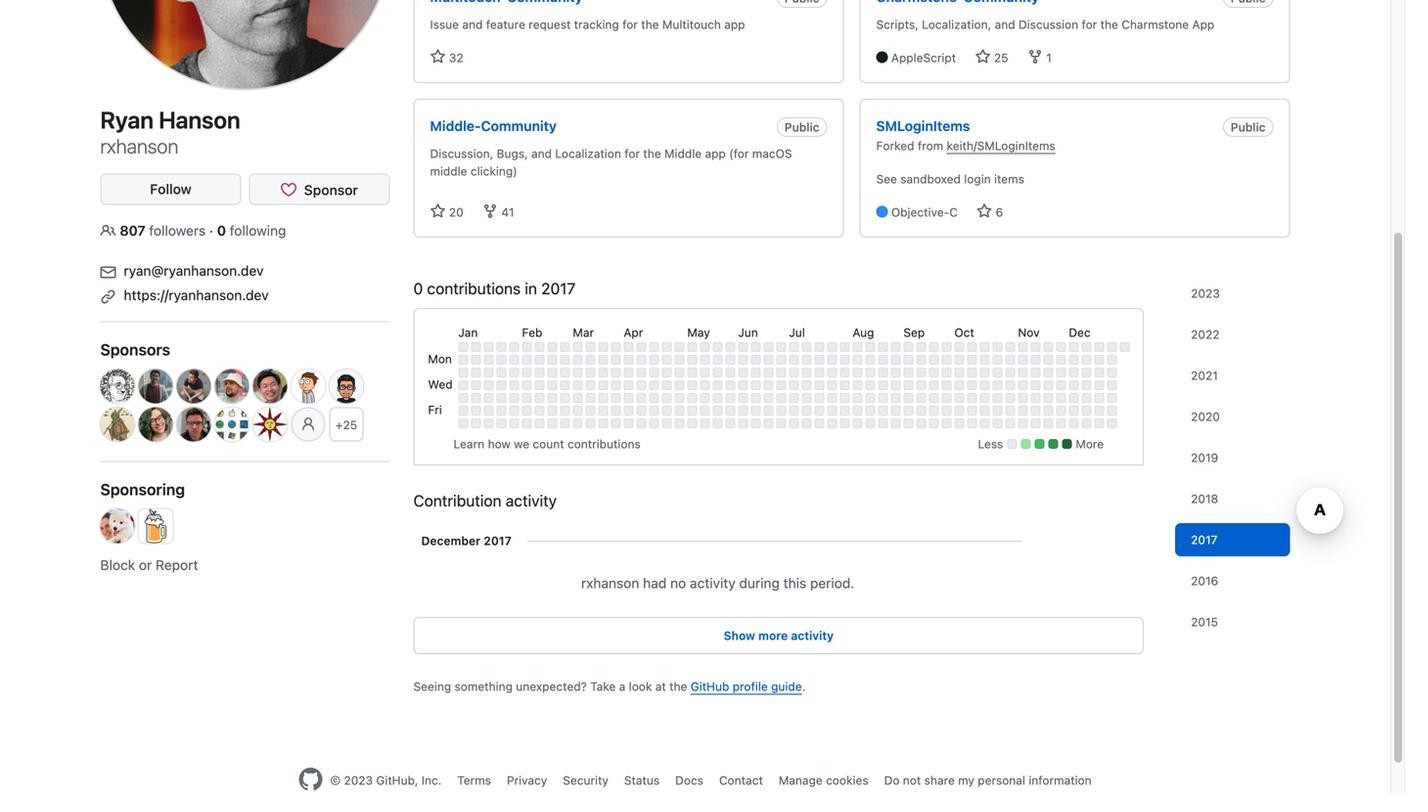 Task type: vqa. For each thing, say whether or not it's contained in the screenshot.
✋
no



Task type: describe. For each thing, give the bounding box(es) containing it.
link image
[[100, 289, 116, 305]]

807
[[120, 223, 145, 239]]

public for middle-community
[[785, 120, 820, 134]]

seeing something unexpected? take a look at the github profile guide .
[[414, 680, 806, 694]]

app inside discussion, bugs, and localization for the middle app (for macos middle clicking)
[[705, 147, 726, 160]]

request
[[529, 18, 571, 31]]

sep
[[904, 326, 925, 340]]

2020
[[1191, 410, 1220, 424]]

fork image
[[1028, 49, 1043, 65]]

aug
[[853, 326, 875, 340]]

macos
[[753, 147, 792, 160]]

@sindresorhus image
[[100, 510, 135, 544]]

ryan@ryanhanson.dev link
[[124, 263, 264, 279]]

items
[[995, 172, 1025, 186]]

learn how we count contributions link
[[454, 437, 641, 451]]

41
[[498, 206, 514, 219]]

+25
[[336, 418, 357, 432]]

more
[[759, 629, 788, 643]]

manage cookies
[[779, 774, 869, 788]]

github,
[[376, 774, 418, 788]]

mon
[[428, 352, 452, 366]]

2019 link
[[1176, 441, 1291, 475]]

from
[[918, 139, 944, 153]]

seeing
[[414, 680, 451, 694]]

2018 link
[[1176, 483, 1291, 516]]

smloginitems
[[877, 118, 970, 134]]

mail image
[[100, 265, 116, 280]]

the inside discussion, bugs, and localization for the middle app (for macos middle clicking)
[[643, 147, 661, 160]]

1 vertical spatial activity
[[690, 576, 736, 592]]

do
[[885, 774, 900, 788]]

cookies
[[826, 774, 869, 788]]

and for scripts, localization, and discussion for the charmstone app
[[995, 18, 1016, 31]]

1 horizontal spatial 2017
[[541, 279, 576, 298]]

bugs,
[[497, 147, 528, 160]]

0 vertical spatial app
[[725, 18, 745, 31]]

sponsor
[[304, 182, 358, 198]]

2020 link
[[1176, 400, 1291, 434]]

stars image for 6
[[977, 204, 993, 219]]

issue
[[430, 18, 459, 31]]

people image
[[100, 223, 116, 239]]

mar
[[573, 326, 594, 340]]

the left multitouch
[[641, 18, 659, 31]]

forked from keith/smloginitems
[[877, 139, 1056, 153]]

private sponsor image
[[301, 417, 316, 433]]

· 0 following
[[209, 223, 286, 239]]

© 2023 github, inc.
[[330, 774, 442, 788]]

at
[[656, 680, 666, 694]]

do not share my personal information button
[[885, 772, 1092, 790]]

https://ryanhanson.dev
[[124, 287, 269, 303]]

security link
[[563, 774, 609, 788]]

clicking)
[[471, 164, 518, 178]]

stars image for 20
[[430, 204, 446, 219]]

2 horizontal spatial 2017
[[1191, 533, 1218, 547]]

2019
[[1191, 451, 1219, 465]]

middle-community link
[[430, 118, 557, 134]]

scripts,
[[877, 18, 919, 31]]

see
[[877, 172, 897, 186]]

2021 link
[[1176, 359, 1291, 392]]

@iharkatkavets image
[[215, 370, 249, 404]]

1 vertical spatial contributions
[[568, 437, 641, 451]]

show more activity button
[[414, 618, 1144, 655]]

charmstone
[[1122, 18, 1189, 31]]

followers
[[149, 223, 206, 239]]

something
[[455, 680, 513, 694]]

my
[[959, 774, 975, 788]]

2022 link
[[1176, 318, 1291, 351]]

@purajit image
[[100, 408, 135, 442]]

sponsors
[[100, 341, 170, 359]]

privacy link
[[507, 774, 547, 788]]

contact
[[719, 774, 763, 788]]

homepage image
[[299, 768, 322, 792]]

sponsoring
[[100, 481, 185, 499]]

stars image for 32
[[430, 49, 446, 65]]

jun
[[738, 326, 758, 340]]

@aslilac image
[[139, 408, 173, 442]]

@jyc image
[[253, 370, 287, 404]]

ryan hanson rxhanson
[[100, 106, 241, 158]]

feb
[[522, 326, 543, 340]]

public for smloginitems
[[1231, 120, 1266, 134]]

2016 link
[[1176, 565, 1291, 598]]

dec
[[1069, 326, 1091, 340]]

discussion
[[1019, 18, 1079, 31]]

multitouch
[[663, 18, 721, 31]]

following
[[230, 223, 286, 239]]

objective-c
[[892, 206, 958, 219]]

block
[[100, 557, 135, 574]]

rxhanson inside ryan hanson rxhanson
[[100, 135, 178, 158]]

contribution
[[414, 492, 502, 510]]

scripts, localization, and discussion for the charmstone app
[[877, 18, 1215, 31]]

email: ryan@ryanhanson.dev element
[[100, 257, 390, 281]]

2018
[[1191, 492, 1219, 506]]

@homebrew image
[[139, 510, 173, 544]]

2015 link
[[1176, 606, 1291, 639]]

profile
[[733, 680, 768, 694]]

2017 link
[[1176, 524, 1291, 557]]

1 horizontal spatial rxhanson
[[581, 576, 640, 592]]

activity inside button
[[791, 629, 834, 643]]

@chrisshyi image
[[215, 408, 249, 442]]

show
[[724, 629, 756, 643]]

forked
[[877, 139, 915, 153]]



Task type: locate. For each thing, give the bounding box(es) containing it.
inc.
[[422, 774, 442, 788]]

contributions right count
[[568, 437, 641, 451]]

rxhanson had no activity           during this period.
[[581, 576, 855, 592]]

this
[[784, 576, 807, 592]]

stars image down "issue"
[[430, 49, 446, 65]]

see sandboxed login items
[[877, 172, 1025, 186]]

25 link
[[975, 49, 1009, 67]]

1 vertical spatial 2023
[[344, 774, 373, 788]]

activity right more
[[791, 629, 834, 643]]

contact link
[[719, 774, 763, 788]]

manage cookies button
[[779, 772, 869, 790]]

ryan
[[100, 106, 154, 134]]

Follow rxhanson submit
[[100, 174, 241, 205]]

1 horizontal spatial contributions
[[568, 437, 641, 451]]

2017 right "in"
[[541, 279, 576, 298]]

fri
[[428, 403, 442, 417]]

app
[[1193, 18, 1215, 31]]

1 vertical spatial rxhanson
[[581, 576, 640, 592]]

1 horizontal spatial and
[[532, 147, 552, 160]]

the left charmstone
[[1101, 18, 1119, 31]]

rxhanson left had on the left of page
[[581, 576, 640, 592]]

0       contributions         in 2017
[[414, 279, 576, 298]]

cell
[[458, 343, 468, 352], [471, 343, 481, 352], [484, 343, 494, 352], [497, 343, 506, 352], [509, 343, 519, 352], [522, 343, 532, 352], [535, 343, 545, 352], [548, 343, 557, 352], [560, 343, 570, 352], [573, 343, 583, 352], [586, 343, 595, 352], [598, 343, 608, 352], [611, 343, 621, 352], [624, 343, 634, 352], [637, 343, 646, 352], [649, 343, 659, 352], [662, 343, 672, 352], [675, 343, 685, 352], [687, 343, 697, 352], [700, 343, 710, 352], [713, 343, 723, 352], [726, 343, 735, 352], [738, 343, 748, 352], [751, 343, 761, 352], [764, 343, 774, 352], [777, 343, 786, 352], [789, 343, 799, 352], [802, 343, 812, 352], [815, 343, 825, 352], [827, 343, 837, 352], [840, 343, 850, 352], [853, 343, 863, 352], [866, 343, 875, 352], [878, 343, 888, 352], [891, 343, 901, 352], [904, 343, 914, 352], [917, 343, 926, 352], [929, 343, 939, 352], [942, 343, 952, 352], [955, 343, 965, 352], [967, 343, 977, 352], [980, 343, 990, 352], [993, 343, 1003, 352], [1006, 343, 1015, 352], [1018, 343, 1028, 352], [1031, 343, 1041, 352], [1044, 343, 1054, 352], [1057, 343, 1066, 352], [1069, 343, 1079, 352], [1082, 343, 1092, 352], [1095, 343, 1104, 352], [1107, 343, 1117, 352], [1120, 343, 1130, 352], [458, 355, 468, 365], [471, 355, 481, 365], [484, 355, 494, 365], [497, 355, 506, 365], [509, 355, 519, 365], [522, 355, 532, 365], [535, 355, 545, 365], [548, 355, 557, 365], [560, 355, 570, 365], [573, 355, 583, 365], [586, 355, 595, 365], [598, 355, 608, 365], [611, 355, 621, 365], [624, 355, 634, 365], [637, 355, 646, 365], [649, 355, 659, 365], [662, 355, 672, 365], [675, 355, 685, 365], [687, 355, 697, 365], [700, 355, 710, 365], [713, 355, 723, 365], [726, 355, 735, 365], [738, 355, 748, 365], [751, 355, 761, 365], [764, 355, 774, 365], [777, 355, 786, 365], [789, 355, 799, 365], [802, 355, 812, 365], [815, 355, 825, 365], [827, 355, 837, 365], [840, 355, 850, 365], [853, 355, 863, 365], [866, 355, 875, 365], [878, 355, 888, 365], [891, 355, 901, 365], [904, 355, 914, 365], [917, 355, 926, 365], [929, 355, 939, 365], [942, 355, 952, 365], [955, 355, 965, 365], [967, 355, 977, 365], [980, 355, 990, 365], [993, 355, 1003, 365], [1006, 355, 1015, 365], [1018, 355, 1028, 365], [1031, 355, 1041, 365], [1044, 355, 1054, 365], [1057, 355, 1066, 365], [1069, 355, 1079, 365], [1082, 355, 1092, 365], [1095, 355, 1104, 365], [1107, 355, 1117, 365], [458, 368, 468, 378], [471, 368, 481, 378], [484, 368, 494, 378], [497, 368, 506, 378], [509, 368, 519, 378], [522, 368, 532, 378], [535, 368, 545, 378], [548, 368, 557, 378], [560, 368, 570, 378], [573, 368, 583, 378], [586, 368, 595, 378], [598, 368, 608, 378], [611, 368, 621, 378], [624, 368, 634, 378], [637, 368, 646, 378], [649, 368, 659, 378], [662, 368, 672, 378], [675, 368, 685, 378], [687, 368, 697, 378], [700, 368, 710, 378], [713, 368, 723, 378], [726, 368, 735, 378], [738, 368, 748, 378], [751, 368, 761, 378], [764, 368, 774, 378], [777, 368, 786, 378], [789, 368, 799, 378], [802, 368, 812, 378], [815, 368, 825, 378], [827, 368, 837, 378], [840, 368, 850, 378], [853, 368, 863, 378], [866, 368, 875, 378], [878, 368, 888, 378], [891, 368, 901, 378], [904, 368, 914, 378], [917, 368, 926, 378], [929, 368, 939, 378], [942, 368, 952, 378], [955, 368, 965, 378], [967, 368, 977, 378], [980, 368, 990, 378], [993, 368, 1003, 378], [1006, 368, 1015, 378], [1018, 368, 1028, 378], [1031, 368, 1041, 378], [1044, 368, 1054, 378], [1057, 368, 1066, 378], [1069, 368, 1079, 378], [1082, 368, 1092, 378], [1095, 368, 1104, 378], [1107, 368, 1117, 378], [458, 381, 468, 391], [471, 381, 481, 391], [484, 381, 494, 391], [497, 381, 506, 391], [509, 381, 519, 391], [522, 381, 532, 391], [535, 381, 545, 391], [548, 381, 557, 391], [560, 381, 570, 391], [573, 381, 583, 391], [586, 381, 595, 391], [598, 381, 608, 391], [611, 381, 621, 391], [624, 381, 634, 391], [637, 381, 646, 391], [649, 381, 659, 391], [662, 381, 672, 391], [675, 381, 685, 391], [687, 381, 697, 391], [700, 381, 710, 391], [713, 381, 723, 391], [726, 381, 735, 391], [738, 381, 748, 391], [751, 381, 761, 391], [764, 381, 774, 391], [777, 381, 786, 391], [789, 381, 799, 391], [802, 381, 812, 391], [815, 381, 825, 391], [827, 381, 837, 391], [840, 381, 850, 391], [853, 381, 863, 391], [866, 381, 875, 391], [878, 381, 888, 391], [891, 381, 901, 391], [904, 381, 914, 391], [917, 381, 926, 391], [929, 381, 939, 391], [942, 381, 952, 391], [955, 381, 965, 391], [967, 381, 977, 391], [980, 381, 990, 391], [993, 381, 1003, 391], [1006, 381, 1015, 391], [1018, 381, 1028, 391], [1031, 381, 1041, 391], [1044, 381, 1054, 391], [1057, 381, 1066, 391], [1069, 381, 1079, 391], [1082, 381, 1092, 391], [1095, 381, 1104, 391], [1107, 381, 1117, 391], [458, 393, 468, 403], [471, 393, 481, 403], [484, 393, 494, 403], [497, 393, 506, 403], [509, 393, 519, 403], [522, 393, 532, 403], [535, 393, 545, 403], [548, 393, 557, 403], [560, 393, 570, 403], [573, 393, 583, 403], [586, 393, 595, 403], [598, 393, 608, 403], [611, 393, 621, 403], [624, 393, 634, 403], [637, 393, 646, 403], [649, 393, 659, 403], [662, 393, 672, 403], [675, 393, 685, 403], [687, 393, 697, 403], [700, 393, 710, 403], [713, 393, 723, 403], [726, 393, 735, 403], [738, 393, 748, 403], [751, 393, 761, 403], [764, 393, 774, 403], [777, 393, 786, 403], [789, 393, 799, 403], [802, 393, 812, 403], [815, 393, 825, 403], [827, 393, 837, 403], [840, 393, 850, 403], [853, 393, 863, 403], [866, 393, 875, 403], [878, 393, 888, 403], [891, 393, 901, 403], [904, 393, 914, 403], [917, 393, 926, 403], [929, 393, 939, 403], [942, 393, 952, 403], [955, 393, 965, 403], [967, 393, 977, 403], [980, 393, 990, 403], [993, 393, 1003, 403], [1006, 393, 1015, 403], [1018, 393, 1028, 403], [1031, 393, 1041, 403], [1044, 393, 1054, 403], [1057, 393, 1066, 403], [1069, 393, 1079, 403], [1082, 393, 1092, 403], [1095, 393, 1104, 403], [1107, 393, 1117, 403], [458, 406, 468, 416], [471, 406, 481, 416], [484, 406, 494, 416], [497, 406, 506, 416], [509, 406, 519, 416], [522, 406, 532, 416], [535, 406, 545, 416], [548, 406, 557, 416], [560, 406, 570, 416], [573, 406, 583, 416], [586, 406, 595, 416], [598, 406, 608, 416], [611, 406, 621, 416], [624, 406, 634, 416], [637, 406, 646, 416], [649, 406, 659, 416], [662, 406, 672, 416], [675, 406, 685, 416], [687, 406, 697, 416], [700, 406, 710, 416], [713, 406, 723, 416], [726, 406, 735, 416], [738, 406, 748, 416], [751, 406, 761, 416], [764, 406, 774, 416], [777, 406, 786, 416], [789, 406, 799, 416], [802, 406, 812, 416], [815, 406, 825, 416], [827, 406, 837, 416], [840, 406, 850, 416], [853, 406, 863, 416], [866, 406, 875, 416], [878, 406, 888, 416], [891, 406, 901, 416], [904, 406, 914, 416], [917, 406, 926, 416], [929, 406, 939, 416], [942, 406, 952, 416], [955, 406, 965, 416], [967, 406, 977, 416], [980, 406, 990, 416], [993, 406, 1003, 416], [1006, 406, 1015, 416], [1018, 406, 1028, 416], [1031, 406, 1041, 416], [1044, 406, 1054, 416], [1057, 406, 1066, 416], [1069, 406, 1079, 416], [1082, 406, 1092, 416], [1095, 406, 1104, 416], [1107, 406, 1117, 416], [458, 419, 468, 429], [471, 419, 481, 429], [484, 419, 494, 429], [497, 419, 506, 429], [509, 419, 519, 429], [522, 419, 532, 429], [535, 419, 545, 429], [548, 419, 557, 429], [560, 419, 570, 429], [573, 419, 583, 429], [586, 419, 595, 429], [598, 419, 608, 429], [611, 419, 621, 429], [624, 419, 634, 429], [637, 419, 646, 429], [649, 419, 659, 429], [662, 419, 672, 429], [675, 419, 685, 429], [687, 419, 697, 429], [700, 419, 710, 429], [713, 419, 723, 429], [726, 419, 735, 429], [738, 419, 748, 429], [751, 419, 761, 429], [764, 419, 774, 429], [777, 419, 786, 429], [789, 419, 799, 429], [802, 419, 812, 429], [815, 419, 825, 429], [827, 419, 837, 429], [840, 419, 850, 429], [853, 419, 863, 429], [866, 419, 875, 429], [878, 419, 888, 429], [891, 419, 901, 429], [904, 419, 914, 429], [917, 419, 926, 429], [929, 419, 939, 429], [942, 419, 952, 429], [955, 419, 965, 429], [967, 419, 977, 429], [980, 419, 990, 429], [993, 419, 1003, 429], [1006, 419, 1015, 429], [1018, 419, 1028, 429], [1031, 419, 1041, 429], [1044, 419, 1054, 429], [1057, 419, 1066, 429], [1069, 419, 1079, 429], [1082, 419, 1092, 429], [1095, 419, 1104, 429], [1107, 419, 1117, 429]]

jan
[[458, 326, 478, 340]]

0 horizontal spatial 2023
[[344, 774, 373, 788]]

rxhanson down ryan
[[100, 135, 178, 158]]

hanson
[[159, 106, 241, 134]]

docs link
[[676, 774, 704, 788]]

@deltamualpha image
[[100, 370, 135, 404]]

the right at at the bottom left
[[670, 680, 688, 694]]

oct
[[955, 326, 975, 340]]

keith/smloginitems link
[[947, 139, 1056, 153]]

0 vertical spatial 2023
[[1191, 287, 1220, 300]]

stars image
[[430, 49, 446, 65], [430, 204, 446, 219], [977, 204, 993, 219]]

activity right no
[[690, 576, 736, 592]]

0 horizontal spatial public
[[785, 120, 820, 134]]

personal
[[978, 774, 1026, 788]]

2 vertical spatial activity
[[791, 629, 834, 643]]

for right discussion
[[1082, 18, 1098, 31]]

1 horizontal spatial public
[[1231, 120, 1266, 134]]

0 vertical spatial 0
[[217, 223, 226, 239]]

look
[[629, 680, 652, 694]]

1 horizontal spatial 0
[[414, 279, 423, 298]]

1
[[1043, 51, 1052, 65]]

block or report
[[100, 557, 198, 574]]

issue and feature request tracking for the multitouch app
[[430, 18, 745, 31]]

block or report button
[[100, 556, 198, 576]]

@robmcguinness image
[[177, 408, 211, 442]]

or
[[139, 557, 152, 574]]

activity down the we
[[506, 492, 557, 510]]

forks image
[[483, 204, 498, 219]]

objective-
[[892, 206, 950, 219]]

0 vertical spatial contributions
[[427, 279, 521, 298]]

1 public from the left
[[785, 120, 820, 134]]

2023 inside '2023' link
[[1191, 287, 1220, 300]]

more
[[1076, 437, 1104, 451]]

@gulci image
[[253, 408, 287, 442]]

stars image inside the 6 link
[[977, 204, 993, 219]]

2022
[[1191, 328, 1220, 342]]

less
[[978, 437, 1004, 451]]

stars image down middle
[[430, 204, 446, 219]]

the left the middle
[[643, 147, 661, 160]]

0 horizontal spatial 0
[[217, 223, 226, 239]]

contribution activity
[[414, 492, 557, 510]]

1 vertical spatial 0
[[414, 279, 423, 298]]

app left (for
[[705, 147, 726, 160]]

contributions up jan
[[427, 279, 521, 298]]

https://ryanhanson.dev link
[[124, 287, 269, 303]]

0 horizontal spatial rxhanson
[[100, 135, 178, 158]]

and right the bugs,
[[532, 147, 552, 160]]

login
[[964, 172, 991, 186]]

privacy
[[507, 774, 547, 788]]

0 horizontal spatial contributions
[[427, 279, 521, 298]]

0 horizontal spatial activity
[[506, 492, 557, 510]]

keith/smloginitems
[[947, 139, 1056, 153]]

for for scripts, localization, and discussion for the charmstone app
[[1082, 18, 1098, 31]]

for right tracking
[[623, 18, 638, 31]]

may
[[687, 326, 710, 340]]

32 link
[[430, 49, 464, 67]]

and inside discussion, bugs, and localization for the middle app (for macos middle clicking)
[[532, 147, 552, 160]]

stars image inside 20 link
[[430, 204, 446, 219]]

github profile guide link
[[691, 680, 802, 694]]

contributions
[[427, 279, 521, 298], [568, 437, 641, 451]]

2 public from the left
[[1231, 120, 1266, 134]]

(for
[[729, 147, 749, 160]]

middle-
[[430, 118, 481, 134]]

do not share my personal information
[[885, 774, 1092, 788]]

0 vertical spatial activity
[[506, 492, 557, 510]]

for for discussion, bugs, and localization for the middle app (for macos middle clicking)
[[625, 147, 640, 160]]

report
[[156, 557, 198, 574]]

stars image inside 32 link
[[430, 49, 446, 65]]

we
[[514, 437, 530, 451]]

@mikejohnpage image
[[291, 370, 325, 404]]

show more activity
[[724, 629, 834, 643]]

heart image
[[281, 182, 297, 198]]

december
[[421, 534, 481, 548]]

2023
[[1191, 287, 1220, 300], [344, 774, 373, 788]]

tracking
[[574, 18, 619, 31]]

smloginitems link
[[877, 118, 970, 134]]

github
[[691, 680, 730, 694]]

2023 up 2022
[[1191, 287, 1220, 300]]

0 horizontal spatial and
[[462, 18, 483, 31]]

localization
[[555, 147, 621, 160]]

information
[[1029, 774, 1092, 788]]

2017 down contribution activity
[[484, 534, 512, 548]]

no
[[671, 576, 686, 592]]

stars image right c
[[977, 204, 993, 219]]

and for discussion, bugs, and localization for the middle app (for macos middle clicking)
[[532, 147, 552, 160]]

2021
[[1191, 369, 1218, 383]]

grid containing jan
[[425, 321, 1133, 432]]

period.
[[810, 576, 855, 592]]

2016
[[1191, 575, 1219, 588]]

@mrdavidlaing image
[[329, 370, 364, 404]]

not
[[903, 774, 921, 788]]

and up 25
[[995, 18, 1016, 31]]

2023 right ©
[[344, 774, 373, 788]]

@solkaz image
[[139, 370, 173, 404]]

0 vertical spatial rxhanson
[[100, 135, 178, 158]]

grid
[[425, 321, 1133, 432]]

2017 up the '2016' at the bottom of the page
[[1191, 533, 1218, 547]]

community
[[481, 118, 557, 134]]

app right multitouch
[[725, 18, 745, 31]]

for right 'localization'
[[625, 147, 640, 160]]

0 horizontal spatial 2017
[[484, 534, 512, 548]]

apr
[[624, 326, 643, 340]]

activity
[[506, 492, 557, 510], [690, 576, 736, 592], [791, 629, 834, 643]]

december 2017
[[421, 534, 512, 548]]

@samuela image
[[177, 370, 211, 404]]

during
[[740, 576, 780, 592]]

2023 link
[[1176, 277, 1291, 310]]

©
[[330, 774, 341, 788]]

applescript
[[892, 51, 956, 65]]

for inside discussion, bugs, and localization for the middle app (for macos middle clicking)
[[625, 147, 640, 160]]

6
[[993, 206, 1004, 219]]

status link
[[624, 774, 660, 788]]

1 horizontal spatial activity
[[690, 576, 736, 592]]

c
[[950, 206, 958, 219]]

6 link
[[977, 204, 1004, 221]]

middle
[[430, 164, 467, 178]]

how
[[488, 437, 511, 451]]

2 horizontal spatial and
[[995, 18, 1016, 31]]

1 horizontal spatial 2023
[[1191, 287, 1220, 300]]

public
[[785, 120, 820, 134], [1231, 120, 1266, 134]]

stars image
[[975, 49, 991, 65]]

and right "issue"
[[462, 18, 483, 31]]

41 link
[[483, 204, 514, 221]]

2 horizontal spatial activity
[[791, 629, 834, 643]]

security
[[563, 774, 609, 788]]

1 vertical spatial app
[[705, 147, 726, 160]]

sandboxed
[[901, 172, 961, 186]]



